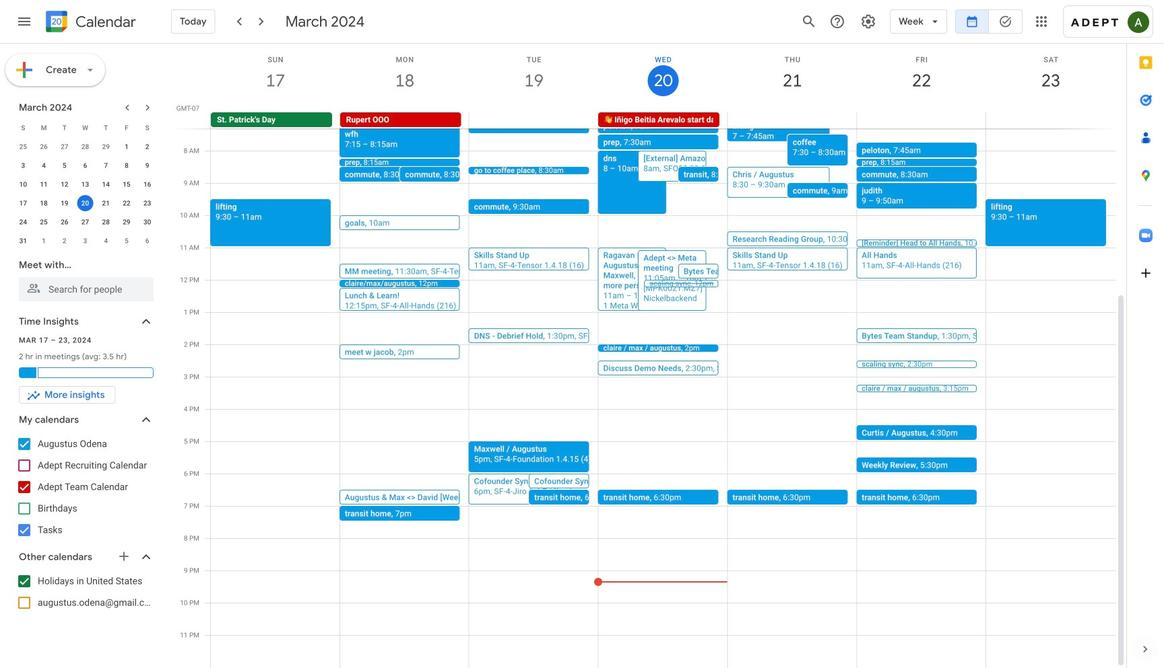 Task type: describe. For each thing, give the bounding box(es) containing it.
15 element
[[118, 176, 135, 193]]

calendar element
[[43, 8, 136, 38]]

cell inside march 2024 grid
[[75, 194, 96, 213]]

february 29 element
[[98, 139, 114, 155]]

30 element
[[139, 214, 155, 230]]

5 element
[[56, 158, 73, 174]]

my calendars list
[[3, 434, 167, 542]]

3 element
[[15, 158, 31, 174]]

29 element
[[118, 214, 135, 230]]

april 3 element
[[77, 233, 93, 249]]

february 26 element
[[36, 139, 52, 155]]

april 6 element
[[139, 233, 155, 249]]

april 2 element
[[56, 233, 73, 249]]

february 27 element
[[56, 139, 73, 155]]

17 element
[[15, 195, 31, 212]]

Search for people to meet text field
[[27, 278, 146, 302]]

20, today element
[[77, 195, 93, 212]]

27 element
[[77, 214, 93, 230]]

12 element
[[56, 176, 73, 193]]

16 element
[[139, 176, 155, 193]]

25 element
[[36, 214, 52, 230]]

23 element
[[139, 195, 155, 212]]



Task type: locate. For each thing, give the bounding box(es) containing it.
grid
[[172, 44, 1126, 669]]

settings menu image
[[860, 13, 876, 30]]

march 2024 grid
[[13, 119, 158, 251]]

24 element
[[15, 214, 31, 230]]

april 4 element
[[98, 233, 114, 249]]

other calendars list
[[3, 571, 167, 614]]

22 element
[[118, 195, 135, 212]]

18 element
[[36, 195, 52, 212]]

7 element
[[98, 158, 114, 174]]

april 1 element
[[36, 233, 52, 249]]

february 28 element
[[77, 139, 93, 155]]

31 element
[[15, 233, 31, 249]]

april 5 element
[[118, 233, 135, 249]]

cell
[[469, 112, 598, 129], [727, 112, 857, 129], [857, 112, 986, 129], [986, 112, 1115, 129], [75, 194, 96, 213]]

10 element
[[15, 176, 31, 193]]

9 element
[[139, 158, 155, 174]]

2 element
[[139, 139, 155, 155]]

8 element
[[118, 158, 135, 174]]

21 element
[[98, 195, 114, 212]]

4 element
[[36, 158, 52, 174]]

main drawer image
[[16, 13, 32, 30]]

13 element
[[77, 176, 93, 193]]

14 element
[[98, 176, 114, 193]]

None search field
[[0, 253, 167, 302]]

28 element
[[98, 214, 114, 230]]

row group
[[13, 137, 158, 251]]

1 element
[[118, 139, 135, 155]]

row
[[205, 88, 1126, 121], [205, 112, 1126, 129], [13, 119, 158, 137], [13, 137, 158, 156], [13, 156, 158, 175], [13, 175, 158, 194], [13, 194, 158, 213], [13, 213, 158, 232], [13, 232, 158, 251]]

11 element
[[36, 176, 52, 193]]

19 element
[[56, 195, 73, 212]]

february 25 element
[[15, 139, 31, 155]]

heading inside the calendar element
[[73, 14, 136, 30]]

add other calendars image
[[117, 550, 131, 564]]

heading
[[73, 14, 136, 30]]

26 element
[[56, 214, 73, 230]]

tab list
[[1127, 44, 1164, 631]]

6 element
[[77, 158, 93, 174]]



Task type: vqa. For each thing, say whether or not it's contained in the screenshot.
Insert Link icon
no



